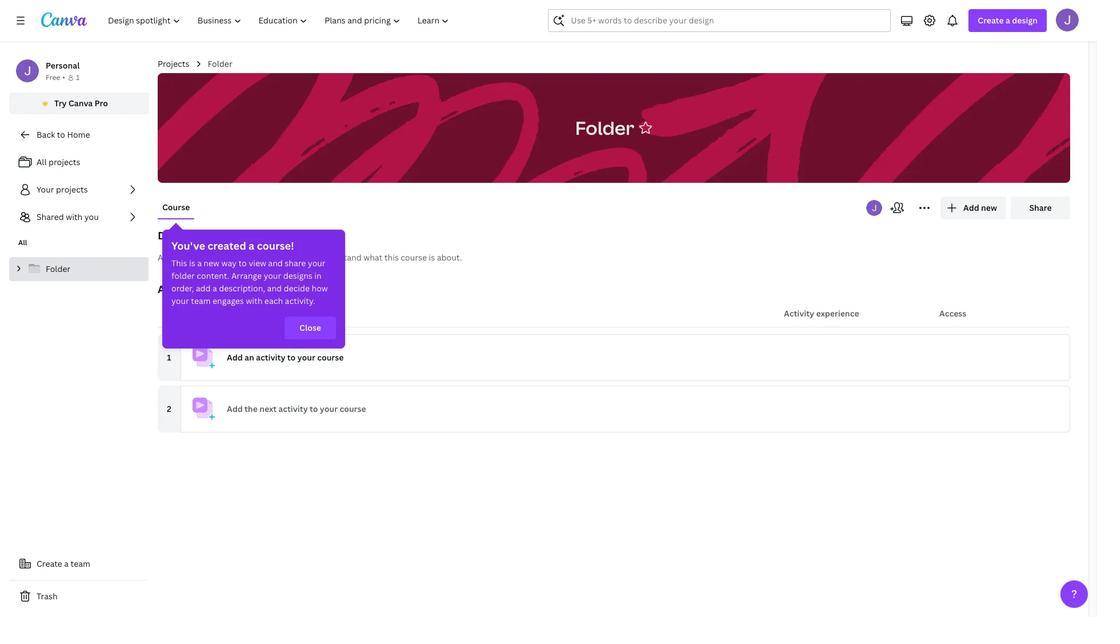 Task type: vqa. For each thing, say whether or not it's contained in the screenshot.
Bit to the left
no



Task type: locate. For each thing, give the bounding box(es) containing it.
with inside you've created a course! this is a new way to view and share your folder content. arrange your designs in order, add a description, and decide how your team engages with each activity.
[[246, 295, 263, 306]]

list
[[9, 151, 149, 229]]

2 horizontal spatial folder
[[575, 115, 634, 140]]

projects inside "link"
[[49, 157, 80, 167]]

what
[[364, 252, 382, 263]]

activity right the an
[[256, 352, 285, 363]]

0 vertical spatial course
[[401, 252, 427, 263]]

create inside 'dropdown button'
[[978, 15, 1004, 26]]

activity right next
[[278, 403, 308, 414]]

0 horizontal spatial team
[[71, 558, 90, 569]]

your projects
[[37, 184, 88, 195]]

is left 'about.'
[[429, 252, 435, 263]]

with down description,
[[246, 295, 263, 306]]

to up "arrange"
[[239, 258, 247, 269]]

how
[[312, 283, 328, 294]]

activity.
[[285, 295, 315, 306]]

share
[[1029, 202, 1052, 213]]

0 vertical spatial with
[[66, 211, 82, 222]]

projects
[[49, 157, 80, 167], [56, 184, 88, 195]]

0 horizontal spatial all
[[18, 238, 27, 247]]

1 vertical spatial create
[[37, 558, 62, 569]]

to inside dropdown button
[[287, 352, 296, 363]]

course
[[401, 252, 427, 263], [317, 352, 344, 363], [340, 403, 366, 414]]

created
[[208, 239, 246, 253]]

team right help
[[257, 252, 277, 263]]

your projects link
[[9, 178, 149, 201]]

1 vertical spatial folder link
[[9, 257, 149, 281]]

free •
[[46, 73, 65, 82]]

list containing all projects
[[9, 151, 149, 229]]

you
[[84, 211, 99, 222]]

create a team
[[37, 558, 90, 569]]

0 horizontal spatial is
[[189, 258, 195, 269]]

new up content.
[[204, 258, 219, 269]]

1 horizontal spatial folder
[[208, 58, 232, 69]]

0 vertical spatial activity
[[256, 352, 285, 363]]

•
[[62, 73, 65, 82]]

1 down #
[[167, 352, 171, 363]]

1 horizontal spatial all
[[37, 157, 47, 167]]

0 vertical spatial all
[[37, 157, 47, 167]]

folder
[[208, 58, 232, 69], [575, 115, 634, 140], [46, 263, 70, 274]]

add
[[963, 202, 979, 213], [158, 252, 173, 263], [227, 352, 243, 363], [227, 403, 243, 414]]

content.
[[197, 270, 229, 281]]

1 horizontal spatial is
[[429, 252, 435, 263]]

activity
[[256, 352, 285, 363], [278, 403, 308, 414]]

1 vertical spatial and
[[267, 283, 282, 294]]

with inside shared with you link
[[66, 211, 82, 222]]

1 horizontal spatial folder link
[[208, 58, 232, 70]]

1 vertical spatial folder
[[575, 115, 634, 140]]

add for add the next activity to your course
[[227, 403, 243, 414]]

the
[[245, 403, 258, 414]]

a up content.
[[197, 258, 202, 269]]

projects right your
[[56, 184, 88, 195]]

all
[[37, 157, 47, 167], [18, 238, 27, 247]]

1 vertical spatial team
[[191, 295, 211, 306]]

a left the design
[[1006, 15, 1010, 26]]

0 horizontal spatial folder
[[46, 263, 70, 274]]

0 horizontal spatial 1
[[76, 73, 80, 82]]

create a design button
[[969, 9, 1047, 32]]

0 horizontal spatial create
[[37, 558, 62, 569]]

0 horizontal spatial new
[[204, 258, 219, 269]]

None search field
[[548, 9, 891, 32]]

projects down back to home
[[49, 157, 80, 167]]

#
[[166, 308, 172, 319]]

with left you
[[66, 211, 82, 222]]

add inside button
[[158, 252, 173, 263]]

folder link right projects link
[[208, 58, 232, 70]]

1 vertical spatial projects
[[56, 184, 88, 195]]

folder link
[[208, 58, 232, 70], [9, 257, 149, 281]]

course inside button
[[401, 252, 427, 263]]

to left help
[[228, 252, 236, 263]]

create
[[978, 15, 1004, 26], [37, 558, 62, 569]]

new left share
[[981, 202, 997, 213]]

add an activity to your course button
[[181, 334, 1070, 381]]

1 horizontal spatial create
[[978, 15, 1004, 26]]

this
[[171, 258, 187, 269]]

each
[[264, 295, 283, 306]]

add for add an activity to your course
[[227, 352, 243, 363]]

with
[[66, 211, 82, 222], [246, 295, 263, 306]]

2 vertical spatial course
[[340, 403, 366, 414]]

1 vertical spatial all
[[18, 238, 27, 247]]

help
[[238, 252, 255, 263]]

next
[[259, 403, 277, 414]]

Search search field
[[571, 10, 868, 31]]

your
[[308, 258, 326, 269], [264, 270, 281, 281], [171, 295, 189, 306], [297, 352, 315, 363], [320, 403, 338, 414]]

try
[[54, 98, 67, 109]]

create up the trash
[[37, 558, 62, 569]]

0 vertical spatial 1
[[76, 73, 80, 82]]

and down course!
[[268, 258, 283, 269]]

2 horizontal spatial team
[[257, 252, 277, 263]]

and
[[268, 258, 283, 269], [267, 283, 282, 294]]

create left the design
[[978, 15, 1004, 26]]

top level navigation element
[[101, 9, 459, 32]]

trash link
[[9, 585, 149, 608]]

activities
[[158, 282, 205, 296]]

0 vertical spatial folder link
[[208, 58, 232, 70]]

0 vertical spatial team
[[257, 252, 277, 263]]

course button
[[158, 197, 195, 218]]

a
[[1006, 15, 1010, 26], [249, 239, 254, 253], [175, 252, 180, 263], [197, 258, 202, 269], [213, 283, 217, 294], [64, 558, 69, 569]]

1
[[76, 73, 80, 82], [167, 352, 171, 363]]

a inside 'dropdown button'
[[1006, 15, 1010, 26]]

try canva pro button
[[9, 93, 149, 114]]

1 horizontal spatial new
[[981, 202, 997, 213]]

a right add
[[213, 283, 217, 294]]

to inside you've created a course! this is a new way to view and share your folder content. arrange your designs in order, add a description, and decide how your team engages with each activity.
[[239, 258, 247, 269]]

0 vertical spatial create
[[978, 15, 1004, 26]]

share
[[285, 258, 306, 269]]

back to home link
[[9, 123, 149, 146]]

folder link down shared with you link
[[9, 257, 149, 281]]

2 vertical spatial team
[[71, 558, 90, 569]]

description,
[[219, 283, 265, 294]]

home
[[67, 129, 90, 140]]

1 horizontal spatial team
[[191, 295, 211, 306]]

team inside you've created a course! this is a new way to view and share your folder content. arrange your designs in order, add a description, and decide how your team engages with each activity.
[[191, 295, 211, 306]]

a up trash link
[[64, 558, 69, 569]]

create a design
[[978, 15, 1038, 26]]

1 horizontal spatial with
[[246, 295, 263, 306]]

projects
[[158, 58, 189, 69]]

shared
[[37, 211, 64, 222]]

1 vertical spatial 1
[[167, 352, 171, 363]]

0 vertical spatial new
[[981, 202, 997, 213]]

projects link
[[158, 58, 189, 70]]

team
[[257, 252, 277, 263], [191, 295, 211, 306], [71, 558, 90, 569]]

create a team button
[[9, 553, 149, 575]]

is
[[429, 252, 435, 263], [189, 258, 195, 269]]

you've created a course! this is a new way to view and share your folder content. arrange your designs in order, add a description, and decide how your team engages with each activity.
[[171, 239, 328, 306]]

to
[[57, 129, 65, 140], [228, 252, 236, 263], [239, 258, 247, 269], [287, 352, 296, 363], [310, 403, 318, 414]]

close
[[299, 322, 321, 333]]

1 right •
[[76, 73, 80, 82]]

a up the "folder"
[[175, 252, 180, 263]]

team down add
[[191, 295, 211, 306]]

1 vertical spatial course
[[317, 352, 344, 363]]

is right this
[[189, 258, 195, 269]]

new
[[981, 202, 997, 213], [204, 258, 219, 269]]

back to home
[[37, 129, 90, 140]]

1 vertical spatial with
[[246, 295, 263, 306]]

view
[[249, 258, 266, 269]]

projects for all projects
[[49, 157, 80, 167]]

1 horizontal spatial 1
[[167, 352, 171, 363]]

to down close 'button' at the bottom of the page
[[287, 352, 296, 363]]

0 vertical spatial projects
[[49, 157, 80, 167]]

shared with you link
[[9, 206, 149, 229]]

1 vertical spatial new
[[204, 258, 219, 269]]

all inside "link"
[[37, 157, 47, 167]]

folder
[[171, 270, 195, 281]]

in
[[314, 270, 322, 281]]

create inside button
[[37, 558, 62, 569]]

and up each
[[267, 283, 282, 294]]

course
[[162, 202, 190, 213]]

add new button
[[941, 197, 1006, 219]]

team up trash link
[[71, 558, 90, 569]]

0 horizontal spatial with
[[66, 211, 82, 222]]



Task type: describe. For each thing, give the bounding box(es) containing it.
add for add new
[[963, 202, 979, 213]]

an
[[245, 352, 254, 363]]

designs
[[283, 270, 312, 281]]

try canva pro
[[54, 98, 108, 109]]

you've
[[171, 239, 205, 253]]

add new
[[963, 202, 997, 213]]

folder inside button
[[575, 115, 634, 140]]

0 vertical spatial folder
[[208, 58, 232, 69]]

a up view
[[249, 239, 254, 253]]

decide
[[284, 283, 310, 294]]

1 vertical spatial activity
[[278, 403, 308, 414]]

trash
[[37, 591, 57, 602]]

course!
[[257, 239, 294, 253]]

members
[[279, 252, 315, 263]]

all projects link
[[9, 151, 149, 174]]

close button
[[285, 317, 336, 339]]

activity experience
[[784, 308, 859, 319]]

create for create a design
[[978, 15, 1004, 26]]

a inside button
[[175, 252, 180, 263]]

description
[[158, 229, 217, 242]]

arrange
[[231, 270, 262, 281]]

experience
[[816, 308, 859, 319]]

activity
[[784, 308, 814, 319]]

2
[[167, 403, 171, 414]]

order,
[[171, 283, 194, 294]]

pro
[[95, 98, 108, 109]]

all projects
[[37, 157, 80, 167]]

add the next activity to your course
[[227, 403, 366, 414]]

description
[[182, 252, 226, 263]]

your inside dropdown button
[[297, 352, 315, 363]]

new inside dropdown button
[[981, 202, 997, 213]]

team inside button
[[71, 558, 90, 569]]

way
[[221, 258, 237, 269]]

add a description to help team members understand what this course is about.
[[158, 252, 462, 263]]

create for create a team
[[37, 558, 62, 569]]

projects for your projects
[[56, 184, 88, 195]]

new inside you've created a course! this is a new way to view and share your folder content. arrange your designs in order, add a description, and decide how your team engages with each activity.
[[204, 258, 219, 269]]

folder button
[[570, 110, 640, 146]]

your
[[37, 184, 54, 195]]

0 vertical spatial and
[[268, 258, 283, 269]]

understand
[[317, 252, 362, 263]]

share button
[[1011, 197, 1070, 219]]

course inside dropdown button
[[317, 352, 344, 363]]

to right next
[[310, 403, 318, 414]]

is inside you've created a course! this is a new way to view and share your folder content. arrange your designs in order, add a description, and decide how your team engages with each activity.
[[189, 258, 195, 269]]

shared with you
[[37, 211, 99, 222]]

add for add a description to help team members understand what this course is about.
[[158, 252, 173, 263]]

all for all
[[18, 238, 27, 247]]

a inside button
[[64, 558, 69, 569]]

this
[[384, 252, 399, 263]]

all for all projects
[[37, 157, 47, 167]]

design
[[1012, 15, 1038, 26]]

about.
[[437, 252, 462, 263]]

team inside button
[[257, 252, 277, 263]]

jacob simon image
[[1056, 9, 1079, 31]]

is inside button
[[429, 252, 435, 263]]

engages
[[213, 295, 244, 306]]

access
[[939, 308, 966, 319]]

2 vertical spatial folder
[[46, 263, 70, 274]]

to right back
[[57, 129, 65, 140]]

0 horizontal spatial folder link
[[9, 257, 149, 281]]

to inside button
[[228, 252, 236, 263]]

free
[[46, 73, 60, 82]]

add a description to help team members understand what this course is about. button
[[158, 251, 1070, 264]]

title
[[187, 308, 205, 319]]

add an activity to your course
[[227, 352, 344, 363]]

canva
[[69, 98, 93, 109]]

back
[[37, 129, 55, 140]]

add
[[196, 283, 211, 294]]

activity inside the add an activity to your course dropdown button
[[256, 352, 285, 363]]

personal
[[46, 60, 80, 71]]



